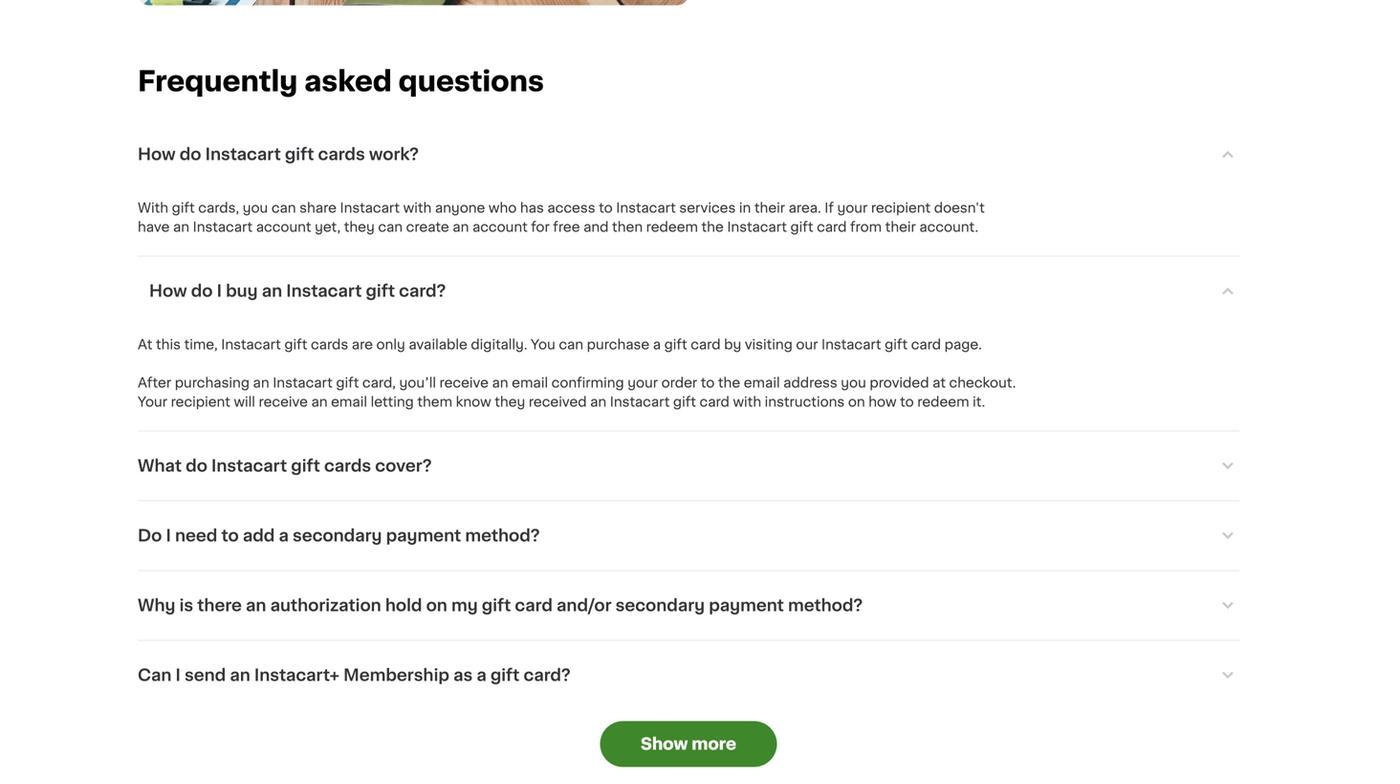 Task type: describe. For each thing, give the bounding box(es) containing it.
i for need
[[166, 528, 171, 544]]

cards for work?
[[318, 146, 365, 162]]

why is there an authorization hold on my gift card and/or secondary payment method?
[[138, 597, 863, 614]]

for
[[531, 220, 550, 234]]

cards inside at this time, instacart gift cards are only available digitally. you can purchase a gift card by visiting our instacart gift card page. after purchasing an instacart gift card, you'll receive an email confirming your order to the email address you provided at checkout. your recipient will receive an email letting them know they received an instacart gift card with instructions on how to redeem it.
[[311, 338, 348, 351]]

to inside dropdown button
[[221, 528, 239, 544]]

time,
[[184, 338, 218, 351]]

to right order
[[701, 376, 715, 390]]

gift left card,
[[336, 376, 359, 390]]

asked
[[304, 68, 392, 95]]

can i send an instacart+ membership as a gift card?
[[138, 667, 571, 684]]

1 vertical spatial card?
[[524, 667, 571, 684]]

share
[[299, 201, 337, 215]]

gift inside 'dropdown button'
[[482, 597, 511, 614]]

it.
[[973, 395, 985, 409]]

has
[[520, 201, 544, 215]]

gift right as
[[490, 667, 520, 684]]

buy
[[226, 283, 258, 299]]

gift up order
[[664, 338, 687, 351]]

cover?
[[375, 458, 432, 474]]

instacart left card,
[[273, 376, 333, 390]]

2 account from the left
[[472, 220, 528, 234]]

and
[[583, 220, 609, 234]]

a inside do i need to add a secondary payment method? dropdown button
[[279, 528, 289, 544]]

with inside at this time, instacart gift cards are only available digitally. you can purchase a gift card by visiting our instacart gift card page. after purchasing an instacart gift card, you'll receive an email confirming your order to the email address you provided at checkout. your recipient will receive an email letting them know they received an instacart gift card with instructions on how to redeem it.
[[733, 395, 761, 409]]

card down by
[[700, 395, 730, 409]]

who
[[489, 201, 517, 215]]

do
[[138, 528, 162, 544]]

yet,
[[315, 220, 341, 234]]

is
[[179, 597, 193, 614]]

at this time, instacart gift cards are only available digitally. you can purchase a gift card by visiting our instacart gift card page. after purchasing an instacart gift card, you'll receive an email confirming your order to the email address you provided at checkout. your recipient will receive an email letting them know they received an instacart gift card with instructions on how to redeem it.
[[138, 338, 1019, 409]]

to inside with gift cards, you can share instacart with anyone who has access to instacart services in their area. if your recipient doesn't have an instacart account yet, they can create an account for free and then redeem the instacart gift card from their account.
[[599, 201, 613, 215]]

need
[[175, 528, 217, 544]]

digitally.
[[471, 338, 527, 351]]

will
[[234, 395, 255, 409]]

method? inside dropdown button
[[465, 528, 540, 544]]

card left page.
[[911, 338, 941, 351]]

0 horizontal spatial receive
[[259, 395, 308, 409]]

you inside at this time, instacart gift cards are only available digitally. you can purchase a gift card by visiting our instacart gift card page. after purchasing an instacart gift card, you'll receive an email confirming your order to the email address you provided at checkout. your recipient will receive an email letting them know they received an instacart gift card with instructions on how to redeem it.
[[841, 376, 866, 390]]

address
[[783, 376, 837, 390]]

what do instacart gift cards cover? button
[[138, 432, 1239, 500]]

create
[[406, 220, 449, 234]]

gift down how do i buy an instacart gift card?
[[284, 338, 307, 351]]

instacart up then
[[616, 201, 676, 215]]

my
[[451, 597, 478, 614]]

secondary inside 'dropdown button'
[[615, 597, 705, 614]]

you
[[531, 338, 555, 351]]

payment inside 'dropdown button'
[[709, 597, 784, 614]]

and/or
[[557, 597, 612, 614]]

confirming
[[551, 376, 624, 390]]

payment inside dropdown button
[[386, 528, 461, 544]]

show
[[641, 736, 688, 752]]

instacart right time,
[[221, 338, 281, 351]]

at
[[138, 338, 152, 351]]

they inside with gift cards, you can share instacart with anyone who has access to instacart services in their area. if your recipient doesn't have an instacart account yet, they can create an account for free and then redeem the instacart gift card from their account.
[[344, 220, 375, 234]]

an right buy
[[262, 283, 282, 299]]

from
[[850, 220, 882, 234]]

on inside at this time, instacart gift cards are only available digitally. you can purchase a gift card by visiting our instacart gift card page. after purchasing an instacart gift card, you'll receive an email confirming your order to the email address you provided at checkout. your recipient will receive an email letting them know they received an instacart gift card with instructions on how to redeem it.
[[848, 395, 865, 409]]

gift up provided
[[885, 338, 908, 351]]

you inside with gift cards, you can share instacart with anyone who has access to instacart services in their area. if your recipient doesn't have an instacart account yet, they can create an account for free and then redeem the instacart gift card from their account.
[[243, 201, 268, 215]]

what
[[138, 458, 182, 474]]

1 horizontal spatial can
[[378, 220, 403, 234]]

how do instacart gift cards work? button
[[138, 120, 1239, 189]]

frequently asked questions
[[138, 68, 544, 95]]

questions
[[398, 68, 544, 95]]

frequently
[[138, 68, 298, 95]]

what do instacart gift cards cover?
[[138, 458, 432, 474]]

2 horizontal spatial email
[[744, 376, 780, 390]]

can
[[138, 667, 172, 684]]

them
[[417, 395, 452, 409]]

how do instacart gift cards work?
[[138, 146, 419, 162]]

how for how do instacart gift cards work?
[[138, 146, 176, 162]]

authorization
[[270, 597, 381, 614]]

have
[[138, 220, 170, 234]]

can inside at this time, instacart gift cards are only available digitally. you can purchase a gift card by visiting our instacart gift card page. after purchasing an instacart gift card, you'll receive an email confirming your order to the email address you provided at checkout. your recipient will receive an email letting them know they received an instacart gift card with instructions on how to redeem it.
[[559, 338, 583, 351]]

show more
[[641, 736, 736, 752]]

there
[[197, 597, 242, 614]]

after
[[138, 376, 171, 390]]

as
[[453, 667, 473, 684]]

with inside with gift cards, you can share instacart with anyone who has access to instacart services in their area. if your recipient doesn't have an instacart account yet, they can create an account for free and then redeem the instacart gift card from their account.
[[403, 201, 432, 215]]

why
[[138, 597, 175, 614]]

why is there an authorization hold on my gift card and/or secondary payment method? button
[[138, 571, 1239, 640]]

by
[[724, 338, 741, 351]]

an down anyone
[[453, 220, 469, 234]]

card inside with gift cards, you can share instacart with anyone who has access to instacart services in their area. if your recipient doesn't have an instacart account yet, they can create an account for free and then redeem the instacart gift card from their account.
[[817, 220, 847, 234]]

purchase
[[587, 338, 650, 351]]

you'll
[[399, 376, 436, 390]]

letting
[[371, 395, 414, 409]]

page.
[[944, 338, 982, 351]]

an right have
[[173, 220, 189, 234]]

with gift cards, you can share instacart with anyone who has access to instacart services in their area. if your recipient doesn't have an instacart account yet, they can create an account for free and then redeem the instacart gift card from their account.
[[138, 201, 988, 234]]

on inside why is there an authorization hold on my gift card and/or secondary payment method? 'dropdown button'
[[426, 597, 447, 614]]



Task type: vqa. For each thing, say whether or not it's contained in the screenshot.
'on' corresponding to Picks
no



Task type: locate. For each thing, give the bounding box(es) containing it.
you right cards,
[[243, 201, 268, 215]]

1 vertical spatial i
[[166, 528, 171, 544]]

cards,
[[198, 201, 239, 215]]

i right can
[[175, 667, 181, 684]]

instacart down yet,
[[286, 283, 362, 299]]

do i need to add a secondary payment method? button
[[138, 501, 1239, 570]]

do for how do i buy an instacart gift card?
[[191, 283, 213, 299]]

the
[[701, 220, 724, 234], [718, 376, 740, 390]]

i for send
[[175, 667, 181, 684]]

0 vertical spatial card?
[[399, 283, 446, 299]]

instacart right the our
[[821, 338, 881, 351]]

how for how do i buy an instacart gift card?
[[149, 283, 187, 299]]

account
[[256, 220, 311, 234], [472, 220, 528, 234]]

1 horizontal spatial on
[[848, 395, 865, 409]]

card?
[[399, 283, 446, 299], [524, 667, 571, 684]]

2 vertical spatial a
[[477, 667, 486, 684]]

visiting
[[745, 338, 793, 351]]

secondary inside dropdown button
[[293, 528, 382, 544]]

on left the how
[[848, 395, 865, 409]]

0 vertical spatial secondary
[[293, 528, 382, 544]]

on left my
[[426, 597, 447, 614]]

the for how do i buy an instacart gift card?
[[718, 376, 740, 390]]

1 horizontal spatial recipient
[[871, 201, 931, 215]]

secondary down do i need to add a secondary payment method? dropdown button
[[615, 597, 705, 614]]

0 vertical spatial cards
[[318, 146, 365, 162]]

2 horizontal spatial i
[[217, 283, 222, 299]]

they right yet,
[[344, 220, 375, 234]]

with
[[403, 201, 432, 215], [733, 395, 761, 409]]

only
[[376, 338, 405, 351]]

an up what do instacart gift cards cover?
[[311, 395, 328, 409]]

purchasing
[[175, 376, 250, 390]]

1 horizontal spatial receive
[[439, 376, 489, 390]]

do for what do instacart gift cards cover?
[[186, 458, 207, 474]]

to left add at bottom left
[[221, 528, 239, 544]]

do for how do instacart gift cards work?
[[180, 146, 201, 162]]

gift down area.
[[790, 220, 813, 234]]

account.
[[919, 220, 978, 234]]

1 horizontal spatial payment
[[709, 597, 784, 614]]

redeem inside at this time, instacart gift cards are only available digitally. you can purchase a gift card by visiting our instacart gift card page. after purchasing an instacart gift card, you'll receive an email confirming your order to the email address you provided at checkout. your recipient will receive an email letting them know they received an instacart gift card with instructions on how to redeem it.
[[917, 395, 969, 409]]

1 horizontal spatial secondary
[[615, 597, 705, 614]]

add
[[243, 528, 275, 544]]

a right add at bottom left
[[279, 528, 289, 544]]

can right you
[[559, 338, 583, 351]]

2 vertical spatial can
[[559, 338, 583, 351]]

payment down do i need to add a secondary payment method? dropdown button
[[709, 597, 784, 614]]

0 vertical spatial a
[[653, 338, 661, 351]]

0 vertical spatial the
[[701, 220, 724, 234]]

gift up only
[[366, 283, 395, 299]]

the inside with gift cards, you can share instacart with anyone who has access to instacart services in their area. if your recipient doesn't have an instacart account yet, they can create an account for free and then redeem the instacart gift card from their account.
[[701, 220, 724, 234]]

0 horizontal spatial can
[[271, 201, 296, 215]]

0 vertical spatial on
[[848, 395, 865, 409]]

an up will
[[253, 376, 269, 390]]

this
[[156, 338, 181, 351]]

0 vertical spatial payment
[[386, 528, 461, 544]]

instacart down will
[[211, 458, 287, 474]]

0 vertical spatial redeem
[[646, 220, 698, 234]]

receive up know
[[439, 376, 489, 390]]

their right from
[[885, 220, 916, 234]]

0 vertical spatial your
[[837, 201, 868, 215]]

card? down and/or
[[524, 667, 571, 684]]

recipient
[[871, 201, 931, 215], [171, 395, 230, 409]]

1 vertical spatial how
[[149, 283, 187, 299]]

0 vertical spatial they
[[344, 220, 375, 234]]

i
[[217, 283, 222, 299], [166, 528, 171, 544], [175, 667, 181, 684]]

instacart down in
[[727, 220, 787, 234]]

0 horizontal spatial on
[[426, 597, 447, 614]]

1 horizontal spatial redeem
[[917, 395, 969, 409]]

gift up share
[[285, 146, 314, 162]]

0 vertical spatial their
[[754, 201, 785, 215]]

card left and/or
[[515, 597, 553, 614]]

1 vertical spatial a
[[279, 528, 289, 544]]

2 horizontal spatial can
[[559, 338, 583, 351]]

access
[[547, 201, 595, 215]]

2 vertical spatial i
[[175, 667, 181, 684]]

show more button
[[600, 721, 777, 767]]

1 vertical spatial your
[[628, 376, 658, 390]]

0 horizontal spatial they
[[344, 220, 375, 234]]

1 horizontal spatial a
[[477, 667, 486, 684]]

0 horizontal spatial secondary
[[293, 528, 382, 544]]

card? up available
[[399, 283, 446, 299]]

the inside at this time, instacart gift cards are only available digitally. you can purchase a gift card by visiting our instacart gift card page. after purchasing an instacart gift card, you'll receive an email confirming your order to the email address you provided at checkout. your recipient will receive an email letting them know they received an instacart gift card with instructions on how to redeem it.
[[718, 376, 740, 390]]

how
[[869, 395, 897, 409]]

1 horizontal spatial method?
[[788, 597, 863, 614]]

a
[[653, 338, 661, 351], [279, 528, 289, 544], [477, 667, 486, 684]]

1 vertical spatial method?
[[788, 597, 863, 614]]

0 vertical spatial do
[[180, 146, 201, 162]]

0 vertical spatial i
[[217, 283, 222, 299]]

your right if
[[837, 201, 868, 215]]

an inside 'dropdown button'
[[246, 597, 266, 614]]

free
[[553, 220, 580, 234]]

1 vertical spatial their
[[885, 220, 916, 234]]

payment up hold
[[386, 528, 461, 544]]

available
[[409, 338, 467, 351]]

then
[[612, 220, 643, 234]]

send
[[185, 667, 226, 684]]

gift right my
[[482, 597, 511, 614]]

0 vertical spatial receive
[[439, 376, 489, 390]]

0 horizontal spatial you
[[243, 201, 268, 215]]

0 horizontal spatial recipient
[[171, 395, 230, 409]]

card left by
[[691, 338, 721, 351]]

your left order
[[628, 376, 658, 390]]

account down the who
[[472, 220, 528, 234]]

1 vertical spatial they
[[495, 395, 525, 409]]

can left create
[[378, 220, 403, 234]]

do right what
[[186, 458, 207, 474]]

your inside with gift cards, you can share instacart with anyone who has access to instacart services in their area. if your recipient doesn't have an instacart account yet, they can create an account for free and then redeem the instacart gift card from their account.
[[837, 201, 868, 215]]

1 horizontal spatial i
[[175, 667, 181, 684]]

gift right with
[[172, 201, 195, 215]]

the down by
[[718, 376, 740, 390]]

method? inside 'dropdown button'
[[788, 597, 863, 614]]

with
[[138, 201, 168, 215]]

their right in
[[754, 201, 785, 215]]

work?
[[369, 146, 419, 162]]

0 horizontal spatial method?
[[465, 528, 540, 544]]

instacart up cards,
[[205, 146, 281, 162]]

method?
[[465, 528, 540, 544], [788, 597, 863, 614]]

0 horizontal spatial redeem
[[646, 220, 698, 234]]

the down services at top
[[701, 220, 724, 234]]

in
[[739, 201, 751, 215]]

your
[[837, 201, 868, 215], [628, 376, 658, 390]]

1 horizontal spatial account
[[472, 220, 528, 234]]

gift down order
[[673, 395, 696, 409]]

instructions
[[765, 395, 845, 409]]

a right as
[[477, 667, 486, 684]]

can left share
[[271, 201, 296, 215]]

to
[[599, 201, 613, 215], [701, 376, 715, 390], [900, 395, 914, 409], [221, 528, 239, 544]]

0 horizontal spatial their
[[754, 201, 785, 215]]

i right do
[[166, 528, 171, 544]]

recipient inside with gift cards, you can share instacart with anyone who has access to instacart services in their area. if your recipient doesn't have an instacart account yet, they can create an account for free and then redeem the instacart gift card from their account.
[[871, 201, 931, 215]]

provided
[[870, 376, 929, 390]]

instacart+
[[254, 667, 339, 684]]

1 horizontal spatial their
[[885, 220, 916, 234]]

card
[[817, 220, 847, 234], [691, 338, 721, 351], [911, 338, 941, 351], [700, 395, 730, 409], [515, 597, 553, 614]]

0 horizontal spatial account
[[256, 220, 311, 234]]

i left buy
[[217, 283, 222, 299]]

email up the received
[[512, 376, 548, 390]]

1 vertical spatial redeem
[[917, 395, 969, 409]]

email down visiting
[[744, 376, 780, 390]]

an down confirming
[[590, 395, 606, 409]]

your inside at this time, instacart gift cards are only available digitally. you can purchase a gift card by visiting our instacart gift card page. after purchasing an instacart gift card, you'll receive an email confirming your order to the email address you provided at checkout. your recipient will receive an email letting them know they received an instacart gift card with instructions on how to redeem it.
[[628, 376, 658, 390]]

2 vertical spatial do
[[186, 458, 207, 474]]

checkout.
[[949, 376, 1016, 390]]

redeem inside with gift cards, you can share instacart with anyone who has access to instacart services in their area. if your recipient doesn't have an instacart account yet, they can create an account for free and then redeem the instacart gift card from their account.
[[646, 220, 698, 234]]

hold
[[385, 597, 422, 614]]

1 vertical spatial receive
[[259, 395, 308, 409]]

they
[[344, 220, 375, 234], [495, 395, 525, 409]]

0 vertical spatial can
[[271, 201, 296, 215]]

instacart down cards,
[[193, 220, 253, 234]]

1 vertical spatial the
[[718, 376, 740, 390]]

on
[[848, 395, 865, 409], [426, 597, 447, 614]]

1 horizontal spatial card?
[[524, 667, 571, 684]]

card,
[[362, 376, 396, 390]]

how
[[138, 146, 176, 162], [149, 283, 187, 299]]

instacart down order
[[610, 395, 670, 409]]

1 vertical spatial on
[[426, 597, 447, 614]]

0 horizontal spatial i
[[166, 528, 171, 544]]

1 vertical spatial can
[[378, 220, 403, 234]]

recipient down purchasing
[[171, 395, 230, 409]]

instacart inside 'dropdown button'
[[211, 458, 287, 474]]

cards inside 'dropdown button'
[[324, 458, 371, 474]]

an right send
[[230, 667, 250, 684]]

the for how do instacart gift cards work?
[[701, 220, 724, 234]]

1 horizontal spatial you
[[841, 376, 866, 390]]

received
[[529, 395, 587, 409]]

0 vertical spatial method?
[[465, 528, 540, 544]]

know
[[456, 395, 491, 409]]

0 vertical spatial with
[[403, 201, 432, 215]]

redeem
[[646, 220, 698, 234], [917, 395, 969, 409]]

to down provided
[[900, 395, 914, 409]]

instacart up yet,
[[340, 201, 400, 215]]

redeem down at
[[917, 395, 969, 409]]

more
[[692, 736, 736, 752]]

with up create
[[403, 201, 432, 215]]

email down card,
[[331, 395, 367, 409]]

1 vertical spatial payment
[[709, 597, 784, 614]]

our
[[796, 338, 818, 351]]

cards
[[318, 146, 365, 162], [311, 338, 348, 351], [324, 458, 371, 474]]

are
[[352, 338, 373, 351]]

doesn't
[[934, 201, 985, 215]]

they inside at this time, instacart gift cards are only available digitally. you can purchase a gift card by visiting our instacart gift card page. after purchasing an instacart gift card, you'll receive an email confirming your order to the email address you provided at checkout. your recipient will receive an email letting them know they received an instacart gift card with instructions on how to redeem it.
[[495, 395, 525, 409]]

order
[[661, 376, 697, 390]]

a inside can i send an instacart+ membership as a gift card? dropdown button
[[477, 667, 486, 684]]

cards for cover?
[[324, 458, 371, 474]]

0 vertical spatial you
[[243, 201, 268, 215]]

how up this
[[149, 283, 187, 299]]

gift up do i need to add a secondary payment method?
[[291, 458, 320, 474]]

1 vertical spatial cards
[[311, 338, 348, 351]]

2 horizontal spatial a
[[653, 338, 661, 351]]

1 vertical spatial recipient
[[171, 395, 230, 409]]

how up with
[[138, 146, 176, 162]]

you right the address
[[841, 376, 866, 390]]

email
[[512, 376, 548, 390], [744, 376, 780, 390], [331, 395, 367, 409]]

2 vertical spatial cards
[[324, 458, 371, 474]]

recipient up from
[[871, 201, 931, 215]]

to up and
[[599, 201, 613, 215]]

a inside at this time, instacart gift cards are only available digitally. you can purchase a gift card by visiting our instacart gift card page. after purchasing an instacart gift card, you'll receive an email confirming your order to the email address you provided at checkout. your recipient will receive an email letting them know they received an instacart gift card with instructions on how to redeem it.
[[653, 338, 661, 351]]

an right there
[[246, 597, 266, 614]]

do i need to add a secondary payment method?
[[138, 528, 540, 544]]

membership
[[343, 667, 449, 684]]

a right purchase
[[653, 338, 661, 351]]

0 horizontal spatial payment
[[386, 528, 461, 544]]

how do i buy an instacart gift card? button
[[138, 257, 1239, 325]]

1 account from the left
[[256, 220, 311, 234]]

at
[[932, 376, 946, 390]]

do left buy
[[191, 283, 213, 299]]

cards left the work?
[[318, 146, 365, 162]]

area.
[[789, 201, 821, 215]]

if
[[825, 201, 834, 215]]

1 horizontal spatial with
[[733, 395, 761, 409]]

account down share
[[256, 220, 311, 234]]

0 horizontal spatial email
[[331, 395, 367, 409]]

do up cards,
[[180, 146, 201, 162]]

do inside 'dropdown button'
[[186, 458, 207, 474]]

cards inside dropdown button
[[318, 146, 365, 162]]

with left instructions
[[733, 395, 761, 409]]

1 horizontal spatial your
[[837, 201, 868, 215]]

1 vertical spatial do
[[191, 283, 213, 299]]

0 horizontal spatial your
[[628, 376, 658, 390]]

they right know
[[495, 395, 525, 409]]

services
[[679, 201, 736, 215]]

cards left cover?
[[324, 458, 371, 474]]

1 vertical spatial with
[[733, 395, 761, 409]]

your
[[138, 395, 167, 409]]

recipient inside at this time, instacart gift cards are only available digitally. you can purchase a gift card by visiting our instacart gift card page. after purchasing an instacart gift card, you'll receive an email confirming your order to the email address you provided at checkout. your recipient will receive an email letting them know they received an instacart gift card with instructions on how to redeem it.
[[171, 395, 230, 409]]

0 horizontal spatial with
[[403, 201, 432, 215]]

payment
[[386, 528, 461, 544], [709, 597, 784, 614]]

1 horizontal spatial email
[[512, 376, 548, 390]]

redeem down services at top
[[646, 220, 698, 234]]

card inside why is there an authorization hold on my gift card and/or secondary payment method? 'dropdown button'
[[515, 597, 553, 614]]

0 vertical spatial how
[[138, 146, 176, 162]]

gift inside 'dropdown button'
[[291, 458, 320, 474]]

0 vertical spatial recipient
[[871, 201, 931, 215]]

can i send an instacart+ membership as a gift card? button
[[138, 641, 1239, 710]]

an down the digitally.
[[492, 376, 508, 390]]

card down if
[[817, 220, 847, 234]]

cards left are
[[311, 338, 348, 351]]

1 horizontal spatial they
[[495, 395, 525, 409]]

0 horizontal spatial a
[[279, 528, 289, 544]]

secondary up authorization
[[293, 528, 382, 544]]

how do i buy an instacart gift card?
[[149, 283, 446, 299]]

1 vertical spatial you
[[841, 376, 866, 390]]

receive right will
[[259, 395, 308, 409]]

1 vertical spatial secondary
[[615, 597, 705, 614]]

anyone
[[435, 201, 485, 215]]

receive
[[439, 376, 489, 390], [259, 395, 308, 409]]

secondary
[[293, 528, 382, 544], [615, 597, 705, 614]]

0 horizontal spatial card?
[[399, 283, 446, 299]]



